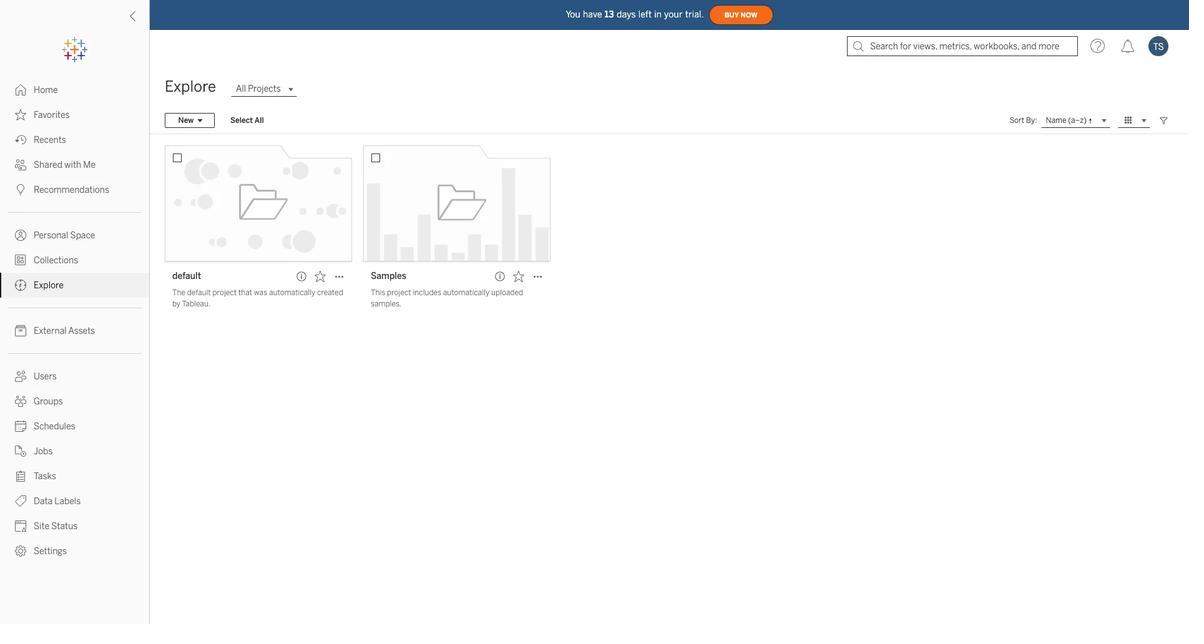 Task type: locate. For each thing, give the bounding box(es) containing it.
the default project that was automatically created by tableau.
[[172, 288, 343, 308]]

default up 'the'
[[172, 271, 201, 282]]

1 vertical spatial default
[[187, 288, 211, 297]]

space
[[70, 230, 95, 241]]

external assets
[[34, 326, 95, 337]]

2 automatically from the left
[[443, 288, 490, 297]]

you
[[566, 9, 581, 20]]

schedules
[[34, 421, 75, 432]]

automatically inside the default project that was automatically created by tableau.
[[269, 288, 315, 297]]

trial.
[[685, 9, 704, 20]]

project left that
[[213, 288, 237, 297]]

automatically right was
[[269, 288, 315, 297]]

Search for views, metrics, workbooks, and more text field
[[847, 36, 1078, 56]]

groups
[[34, 396, 63, 407]]

project
[[213, 288, 237, 297], [387, 288, 411, 297]]

you have 13 days left in your trial.
[[566, 9, 704, 20]]

all right 'select'
[[255, 116, 264, 125]]

2 project from the left
[[387, 288, 411, 297]]

(a–z)
[[1068, 116, 1087, 124]]

0 horizontal spatial project
[[213, 288, 237, 297]]

includes
[[413, 288, 441, 297]]

this project includes automatically uploaded samples.
[[371, 288, 523, 308]]

shared
[[34, 160, 62, 170]]

the
[[172, 288, 185, 297]]

0 horizontal spatial automatically
[[269, 288, 315, 297]]

personal
[[34, 230, 68, 241]]

assets
[[68, 326, 95, 337]]

all
[[236, 84, 246, 94], [255, 116, 264, 125]]

all inside button
[[255, 116, 264, 125]]

1 automatically from the left
[[269, 288, 315, 297]]

1 vertical spatial explore
[[34, 280, 64, 291]]

1 horizontal spatial automatically
[[443, 288, 490, 297]]

settings link
[[0, 539, 149, 564]]

1 horizontal spatial explore
[[165, 77, 216, 96]]

was
[[254, 288, 267, 297]]

name (a–z) button
[[1041, 113, 1111, 128]]

left
[[639, 9, 652, 20]]

grid view image
[[1123, 115, 1134, 126]]

home
[[34, 85, 58, 96]]

site status
[[34, 521, 78, 532]]

automatically right includes at the top
[[443, 288, 490, 297]]

data
[[34, 496, 53, 507]]

explore up new popup button
[[165, 77, 216, 96]]

explore
[[165, 77, 216, 96], [34, 280, 64, 291]]

sort by:
[[1010, 116, 1037, 125]]

0 horizontal spatial all
[[236, 84, 246, 94]]

uploaded
[[491, 288, 523, 297]]

new
[[178, 116, 194, 125]]

your
[[664, 9, 683, 20]]

samples.
[[371, 300, 401, 308]]

buy now
[[725, 11, 758, 19]]

explore inside the main navigation. press the up and down arrow keys to access links. element
[[34, 280, 64, 291]]

main navigation. press the up and down arrow keys to access links. element
[[0, 77, 149, 564]]

all inside dropdown button
[[236, 84, 246, 94]]

project up samples.
[[387, 288, 411, 297]]

automatically
[[269, 288, 315, 297], [443, 288, 490, 297]]

select all button
[[222, 113, 272, 128]]

1 horizontal spatial all
[[255, 116, 264, 125]]

home link
[[0, 77, 149, 102]]

all left projects
[[236, 84, 246, 94]]

have
[[583, 9, 602, 20]]

0 vertical spatial explore
[[165, 77, 216, 96]]

select all
[[230, 116, 264, 125]]

buy
[[725, 11, 739, 19]]

1 vertical spatial all
[[255, 116, 264, 125]]

all projects
[[236, 84, 281, 94]]

days
[[617, 9, 636, 20]]

name
[[1046, 116, 1067, 124]]

0 vertical spatial all
[[236, 84, 246, 94]]

jobs
[[34, 446, 53, 457]]

1 horizontal spatial project
[[387, 288, 411, 297]]

status
[[51, 521, 78, 532]]

default
[[172, 271, 201, 282], [187, 288, 211, 297]]

name (a–z)
[[1046, 116, 1087, 124]]

0 horizontal spatial explore
[[34, 280, 64, 291]]

1 project from the left
[[213, 288, 237, 297]]

personal space
[[34, 230, 95, 241]]

explore down collections
[[34, 280, 64, 291]]

default up tableau.
[[187, 288, 211, 297]]

shared with me link
[[0, 152, 149, 177]]



Task type: vqa. For each thing, say whether or not it's contained in the screenshot.
the (a–z)
yes



Task type: describe. For each thing, give the bounding box(es) containing it.
that
[[238, 288, 252, 297]]

users
[[34, 371, 57, 382]]

favorites link
[[0, 102, 149, 127]]

this
[[371, 288, 385, 297]]

tasks
[[34, 471, 56, 482]]

site
[[34, 521, 49, 532]]

settings
[[34, 546, 67, 557]]

explore link
[[0, 273, 149, 298]]

data labels
[[34, 496, 81, 507]]

schedules link
[[0, 414, 149, 439]]

by
[[172, 300, 181, 308]]

in
[[654, 9, 662, 20]]

recommendations link
[[0, 177, 149, 202]]

buy now button
[[709, 5, 773, 25]]

favorites
[[34, 110, 70, 120]]

samples image
[[363, 145, 551, 262]]

default inside the default project that was automatically created by tableau.
[[187, 288, 211, 297]]

all projects button
[[231, 81, 297, 96]]

default image
[[165, 145, 352, 262]]

with
[[64, 160, 81, 170]]

me
[[83, 160, 96, 170]]

labels
[[55, 496, 81, 507]]

data labels link
[[0, 489, 149, 514]]

select
[[230, 116, 253, 125]]

now
[[741, 11, 758, 19]]

external
[[34, 326, 67, 337]]

created
[[317, 288, 343, 297]]

13
[[605, 9, 614, 20]]

tasks link
[[0, 464, 149, 489]]

recents
[[34, 135, 66, 145]]

project inside this project includes automatically uploaded samples.
[[387, 288, 411, 297]]

shared with me
[[34, 160, 96, 170]]

external assets link
[[0, 318, 149, 343]]

recommendations
[[34, 185, 109, 195]]

0 vertical spatial default
[[172, 271, 201, 282]]

project inside the default project that was automatically created by tableau.
[[213, 288, 237, 297]]

jobs link
[[0, 439, 149, 464]]

new button
[[165, 113, 215, 128]]

users link
[[0, 364, 149, 389]]

recents link
[[0, 127, 149, 152]]

projects
[[248, 84, 281, 94]]

samples
[[371, 271, 406, 282]]

personal space link
[[0, 223, 149, 248]]

tableau.
[[182, 300, 210, 308]]

collections
[[34, 255, 78, 266]]

automatically inside this project includes automatically uploaded samples.
[[443, 288, 490, 297]]

collections link
[[0, 248, 149, 273]]

navigation panel element
[[0, 37, 149, 564]]

sort
[[1010, 116, 1025, 125]]

site status link
[[0, 514, 149, 539]]

by:
[[1026, 116, 1037, 125]]

groups link
[[0, 389, 149, 414]]



